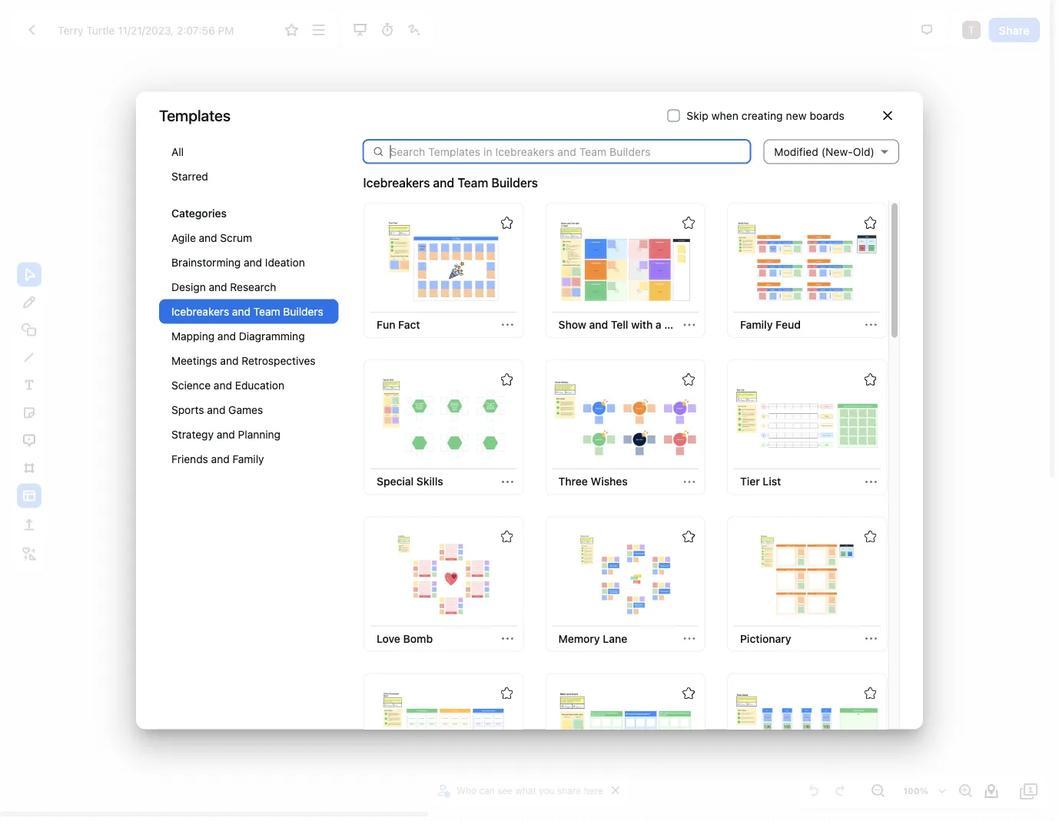 Task type: describe. For each thing, give the bounding box(es) containing it.
dashboard image
[[22, 21, 41, 39]]

star this whiteboard image inside card for template trivia game element
[[864, 687, 877, 700]]

fun
[[376, 318, 395, 331]]

star this whiteboard image down more options for show and tell with a twist icon
[[682, 373, 695, 386]]

star this whiteboard image inside 'card for template virtual scavenger hunt' "element"
[[501, 687, 513, 700]]

strategy
[[171, 428, 214, 441]]

star this whiteboard image for skills
[[501, 373, 513, 386]]

Document name text field
[[46, 18, 277, 42]]

fun fact button
[[370, 313, 426, 337]]

star this whiteboard image for bomb
[[501, 530, 513, 543]]

more options for fun fact image
[[502, 319, 513, 331]]

who can see what you share here button
[[435, 780, 607, 803]]

pictionary button
[[734, 627, 797, 651]]

card for template show and tell with a twist element
[[545, 203, 705, 338]]

more options for three wishes image
[[684, 476, 695, 488]]

special skills
[[376, 475, 443, 488]]

creating
[[742, 109, 783, 122]]

templates
[[159, 106, 231, 125]]

all
[[171, 145, 184, 158]]

planning
[[238, 428, 281, 441]]

starred
[[171, 170, 208, 183]]

meetings and retrospectives
[[171, 354, 316, 367]]

special
[[376, 475, 413, 488]]

family feud button
[[734, 313, 807, 337]]

comment panel image
[[918, 21, 936, 39]]

and inside icebreakers and team builders status
[[433, 175, 455, 190]]

more options for memory lane image
[[684, 633, 695, 645]]

pages image
[[1020, 783, 1039, 801]]

more options for family feud image
[[865, 319, 877, 331]]

friends
[[171, 453, 208, 466]]

retrospectives
[[242, 354, 316, 367]]

new
[[786, 109, 807, 122]]

builders inside status
[[492, 175, 538, 190]]

thumbnail for family feud image
[[736, 219, 879, 303]]

card for template tier list element
[[727, 360, 887, 495]]

zoom in image
[[956, 783, 975, 801]]

star this whiteboard image for and
[[682, 216, 695, 229]]

more tools image
[[20, 546, 38, 564]]

tell
[[611, 318, 628, 331]]

mapping and diagramming
[[171, 330, 305, 343]]

card for template memory lane element
[[545, 517, 705, 652]]

list
[[763, 475, 781, 488]]

card for template special skills element
[[363, 360, 524, 495]]

brainstorming and ideation
[[171, 256, 305, 269]]

wishes
[[591, 475, 628, 488]]

a
[[655, 318, 661, 331]]

family inside button
[[740, 318, 773, 331]]

mapping
[[171, 330, 215, 343]]

agile and scrum
[[171, 231, 252, 244]]

design and research
[[171, 281, 276, 293]]

categories element
[[159, 140, 339, 487]]

1 horizontal spatial icebreakers and team builders
[[363, 175, 538, 190]]

sports
[[171, 404, 204, 416]]

design
[[171, 281, 206, 293]]

what
[[516, 786, 537, 797]]

when
[[712, 109, 739, 122]]

ideation
[[265, 256, 305, 269]]

special skills button
[[370, 470, 449, 494]]

builders inside 'categories' 'element'
[[283, 305, 323, 318]]

here
[[584, 786, 603, 797]]

thumbnail for trivia game image
[[736, 690, 879, 774]]

three wishes
[[558, 475, 628, 488]]

show and tell with a twist button
[[552, 313, 691, 337]]

tier list button
[[734, 470, 787, 494]]

more options for show and tell with a twist image
[[684, 319, 695, 331]]

tier list
[[740, 475, 781, 488]]

agile
[[171, 231, 196, 244]]

card for template love bomb element
[[363, 517, 524, 652]]

upload pdfs and images image
[[20, 516, 38, 535]]

thumbnail for show and tell with a twist image
[[554, 219, 697, 303]]

card for template meet and greet element
[[545, 674, 705, 809]]

share button
[[989, 18, 1040, 42]]

more options for love bomb image
[[502, 633, 513, 645]]

card for template fun fact element
[[363, 203, 524, 338]]

more options for tier list image
[[865, 476, 877, 488]]

star this whiteboard image for list
[[864, 373, 877, 386]]

card for template virtual scavenger hunt element
[[363, 674, 524, 809]]

love
[[376, 632, 400, 645]]

love bomb button
[[370, 627, 439, 651]]

laser image
[[405, 21, 424, 39]]

sports and games
[[171, 404, 263, 416]]

more options for special skills image
[[502, 476, 513, 488]]



Task type: vqa. For each thing, say whether or not it's contained in the screenshot.
ALL
yes



Task type: locate. For each thing, give the bounding box(es) containing it.
with
[[631, 318, 653, 331]]

skills
[[416, 475, 443, 488]]

0 horizontal spatial team
[[254, 305, 280, 318]]

more options image
[[310, 21, 328, 39]]

lane
[[603, 632, 627, 645]]

and inside show and tell with a twist button
[[589, 318, 608, 331]]

thumbnail for meet and greet image
[[554, 690, 697, 774]]

icebreakers
[[363, 175, 430, 190], [171, 305, 229, 318]]

thumbnail for fun fact image
[[372, 219, 515, 303]]

can
[[479, 786, 495, 797]]

scrum
[[220, 231, 252, 244]]

family left feud
[[740, 318, 773, 331]]

star this whiteboard image down more options for three wishes icon
[[682, 530, 695, 543]]

bomb
[[403, 632, 433, 645]]

thumbnail for virtual scavenger hunt image
[[372, 690, 515, 774]]

thumbnail for tier list image
[[736, 376, 879, 460]]

0 vertical spatial icebreakers
[[363, 175, 430, 190]]

1 horizontal spatial team
[[458, 175, 489, 190]]

builders down search templates in icebreakers and team builders 'text box'
[[492, 175, 538, 190]]

who can see what you share here
[[457, 786, 603, 797]]

skip when creating new boards
[[687, 109, 845, 122]]

modified (new-old) button
[[764, 127, 900, 177]]

share
[[557, 786, 581, 797]]

team inside status
[[458, 175, 489, 190]]

card for template three wishes element
[[545, 360, 705, 495]]

pictionary
[[740, 632, 791, 645]]

strategy and planning
[[171, 428, 281, 441]]

templates image
[[20, 487, 38, 506]]

star this whiteboard image down 'more options for memory lane' icon
[[682, 687, 695, 700]]

present image
[[351, 21, 370, 39]]

games
[[229, 404, 263, 416]]

categories
[[171, 207, 227, 220]]

team inside 'categories' 'element'
[[254, 305, 280, 318]]

builders up diagramming
[[283, 305, 323, 318]]

thumbnail for love bomb image
[[372, 533, 515, 617]]

share
[[999, 24, 1030, 36]]

science and education
[[171, 379, 285, 392]]

skip
[[687, 109, 709, 122]]

thumbnail for special skills image
[[372, 376, 515, 460]]

star this whiteboard image inside card for template meet and greet element
[[682, 687, 695, 700]]

1 horizontal spatial builders
[[492, 175, 538, 190]]

team
[[458, 175, 489, 190], [254, 305, 280, 318]]

0 vertical spatial builders
[[492, 175, 538, 190]]

star this whiteboard image inside card for template tier list element
[[864, 373, 877, 386]]

family down "planning" on the bottom of page
[[233, 453, 264, 466]]

show and tell with a twist
[[558, 318, 691, 331]]

icebreakers and team builders inside 'categories' 'element'
[[171, 305, 323, 318]]

boards
[[810, 109, 845, 122]]

three
[[558, 475, 588, 488]]

family
[[740, 318, 773, 331], [233, 453, 264, 466]]

star this whiteboard image down more options for pictionary 'image'
[[864, 687, 877, 700]]

0 horizontal spatial builders
[[283, 305, 323, 318]]

star this whiteboard image for fact
[[501, 216, 513, 229]]

1 vertical spatial builders
[[283, 305, 323, 318]]

star this whiteboard image inside card for template family feud element
[[864, 216, 877, 229]]

memory
[[558, 632, 600, 645]]

1 vertical spatial family
[[233, 453, 264, 466]]

1 vertical spatial icebreakers
[[171, 305, 229, 318]]

star this whiteboard image inside card for template show and tell with a twist element
[[682, 216, 695, 229]]

memory lane
[[558, 632, 627, 645]]

card for template family feud element
[[727, 203, 887, 338]]

builders
[[492, 175, 538, 190], [283, 305, 323, 318]]

0 vertical spatial team
[[458, 175, 489, 190]]

star this whiteboard image inside card for template fun fact "element"
[[501, 216, 513, 229]]

three wishes button
[[552, 470, 634, 494]]

modified (new-old)
[[775, 145, 875, 158]]

family inside 'categories' 'element'
[[233, 453, 264, 466]]

icebreakers inside 'categories' 'element'
[[171, 305, 229, 318]]

who
[[457, 786, 477, 797]]

feud
[[776, 318, 801, 331]]

1 horizontal spatial icebreakers
[[363, 175, 430, 190]]

love bomb
[[376, 632, 433, 645]]

0 horizontal spatial family
[[233, 453, 264, 466]]

fact
[[398, 318, 420, 331]]

science
[[171, 379, 211, 392]]

1 vertical spatial team
[[254, 305, 280, 318]]

star this whiteboard image
[[282, 21, 301, 39], [501, 216, 513, 229], [682, 216, 695, 229], [864, 216, 877, 229], [501, 373, 513, 386], [864, 373, 877, 386], [501, 530, 513, 543], [864, 530, 877, 543], [501, 687, 513, 700]]

fun fact
[[376, 318, 420, 331]]

0 vertical spatial family
[[740, 318, 773, 331]]

star this whiteboard image for feud
[[864, 216, 877, 229]]

old)
[[853, 145, 875, 158]]

research
[[230, 281, 276, 293]]

show
[[558, 318, 586, 331]]

Search Templates in Icebreakers and Team Builders text field
[[390, 140, 751, 164]]

brainstorming
[[171, 256, 241, 269]]

100 %
[[904, 787, 929, 797]]

more options for pictionary image
[[865, 633, 877, 645]]

star this whiteboard image inside card for template pictionary element
[[864, 530, 877, 543]]

twist
[[664, 318, 691, 331]]

and
[[433, 175, 455, 190], [199, 231, 217, 244], [244, 256, 262, 269], [209, 281, 227, 293], [232, 305, 251, 318], [589, 318, 608, 331], [218, 330, 236, 343], [220, 354, 239, 367], [214, 379, 232, 392], [207, 404, 226, 416], [217, 428, 235, 441], [211, 453, 230, 466]]

modified
[[775, 145, 819, 158]]

icebreakers and team builders element
[[362, 201, 889, 822]]

family feud
[[740, 318, 801, 331]]

tier
[[740, 475, 760, 488]]

1 vertical spatial icebreakers and team builders
[[171, 305, 323, 318]]

(new-
[[822, 145, 853, 158]]

education
[[235, 379, 285, 392]]

star this whiteboard image
[[682, 373, 695, 386], [682, 530, 695, 543], [682, 687, 695, 700], [864, 687, 877, 700]]

zoom out image
[[869, 783, 887, 801]]

thumbnail for pictionary image
[[736, 533, 879, 617]]

icebreakers and team builders
[[363, 175, 538, 190], [171, 305, 323, 318]]

thumbnail for three wishes image
[[554, 376, 697, 460]]

%
[[920, 787, 929, 797]]

0 horizontal spatial icebreakers
[[171, 305, 229, 318]]

1 horizontal spatial family
[[740, 318, 773, 331]]

star this whiteboard image inside card for template special skills element
[[501, 373, 513, 386]]

memory lane button
[[552, 627, 633, 651]]

icebreakers inside status
[[363, 175, 430, 190]]

meetings
[[171, 354, 217, 367]]

thumbnail for memory lane image
[[554, 533, 697, 617]]

friends and family
[[171, 453, 264, 466]]

icebreakers and team builders status
[[363, 173, 538, 192]]

star this whiteboard image inside card for template love bomb element
[[501, 530, 513, 543]]

card for template trivia game element
[[727, 674, 887, 809]]

0 vertical spatial icebreakers and team builders
[[363, 175, 538, 190]]

you
[[539, 786, 555, 797]]

diagramming
[[239, 330, 305, 343]]

0 horizontal spatial icebreakers and team builders
[[171, 305, 323, 318]]

card for template pictionary element
[[727, 517, 887, 652]]

100
[[904, 787, 920, 797]]

see
[[498, 786, 513, 797]]

timer image
[[378, 21, 397, 39]]



